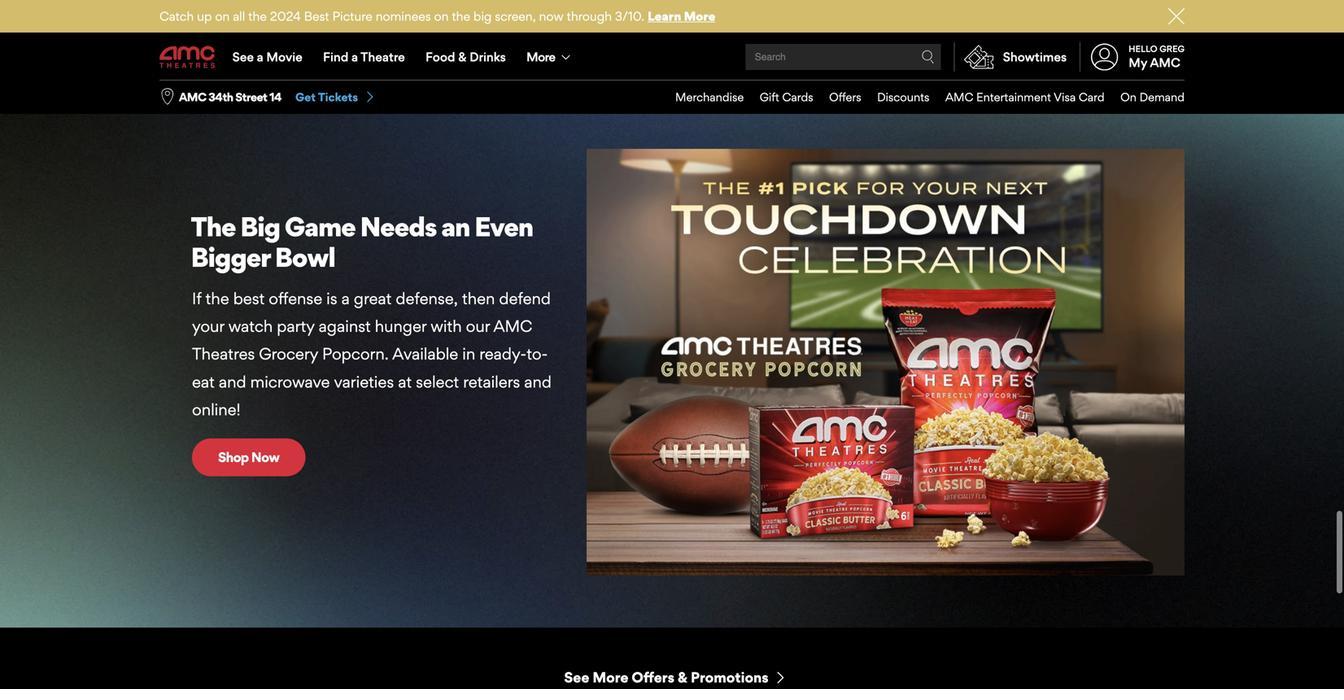Task type: vqa. For each thing, say whether or not it's contained in the screenshot.
the top Policy
no



Task type: describe. For each thing, give the bounding box(es) containing it.
our
[[466, 317, 490, 336]]

on demand link
[[1105, 81, 1185, 114]]

3/10.
[[615, 9, 645, 24]]

movie
[[267, 49, 303, 64]]

grocery
[[259, 345, 318, 364]]

watch
[[229, 317, 273, 336]]

search the AMC website text field
[[753, 51, 922, 63]]

gift
[[760, 90, 780, 104]]

varieties
[[334, 372, 394, 392]]

learn
[[648, 9, 682, 24]]

greg
[[1160, 43, 1185, 54]]

nominees
[[376, 9, 431, 24]]

amc 34th street 14
[[179, 90, 282, 104]]

shop now
[[218, 449, 279, 466]]

hello greg my amc
[[1129, 43, 1185, 70]]

popcorn.
[[322, 345, 389, 364]]

to-
[[527, 345, 548, 364]]

merchandise
[[676, 90, 744, 104]]

a for movie
[[257, 49, 264, 64]]

is
[[327, 289, 338, 308]]

cards
[[783, 90, 814, 104]]

your
[[192, 317, 224, 336]]

even
[[475, 210, 533, 243]]

theatres
[[192, 345, 255, 364]]

amc entertainment visa card link
[[930, 81, 1105, 114]]

tickets
[[318, 90, 358, 104]]

with
[[431, 317, 462, 336]]

if
[[192, 289, 201, 308]]

discounts
[[878, 90, 930, 104]]

amc inside hello greg my amc
[[1151, 55, 1181, 70]]

user profile image
[[1082, 43, 1128, 71]]

go to my account page element
[[1081, 34, 1185, 80]]

big
[[474, 9, 492, 24]]

get tickets link
[[295, 90, 376, 105]]

1 horizontal spatial the
[[248, 9, 267, 24]]

14
[[270, 90, 282, 104]]

1 horizontal spatial &
[[678, 669, 688, 687]]

microwave
[[250, 372, 330, 392]]

catch up on all the 2024 best picture nominees on the big screen, now through 3/10. learn more
[[160, 9, 716, 24]]

up
[[197, 9, 212, 24]]

get
[[295, 90, 316, 104]]

defend
[[499, 289, 551, 308]]

ready-
[[480, 345, 527, 364]]

more button
[[516, 34, 585, 80]]

visa
[[1054, 90, 1076, 104]]

retailers
[[463, 372, 520, 392]]

a for theatre
[[352, 49, 358, 64]]

drinks
[[470, 49, 506, 64]]

offers link
[[814, 81, 862, 114]]

amc inside if the best offense is a great defense, then defend your watch party against hunger with our amc theatres grocery popcorn. available in ready-to- eat and microwave varieties at select retailers and online!
[[494, 317, 533, 336]]

available
[[393, 345, 459, 364]]

great
[[354, 289, 392, 308]]

online!
[[192, 400, 241, 420]]

the
[[191, 210, 236, 243]]

through
[[567, 9, 612, 24]]

on demand
[[1121, 90, 1185, 104]]

more inside button
[[527, 49, 556, 64]]

now
[[539, 9, 564, 24]]

2024
[[270, 9, 301, 24]]

amc 34th street 14 button
[[179, 89, 282, 105]]

learn more link
[[648, 9, 716, 24]]

1 on from the left
[[215, 9, 230, 24]]

in
[[463, 345, 476, 364]]

best
[[233, 289, 265, 308]]

shop
[[218, 449, 249, 466]]

1 horizontal spatial more
[[593, 669, 629, 687]]

amc entertainment visa card
[[946, 90, 1105, 104]]



Task type: locate. For each thing, give the bounding box(es) containing it.
defense,
[[396, 289, 458, 308]]

amc left "34th"
[[179, 90, 206, 104]]

demand
[[1140, 90, 1185, 104]]

showtimes image
[[956, 42, 1004, 72]]

submit search icon image
[[922, 50, 935, 64]]

& right food
[[459, 49, 467, 64]]

2 and from the left
[[525, 372, 552, 392]]

entertainment
[[977, 90, 1052, 104]]

a
[[257, 49, 264, 64], [352, 49, 358, 64], [342, 289, 350, 308]]

see more offers & promotions
[[564, 669, 769, 687]]

menu down learn on the top of the page
[[160, 34, 1185, 80]]

the right 'if'
[[206, 289, 229, 308]]

select
[[416, 372, 459, 392]]

menu down submit search icon at top right
[[660, 81, 1185, 114]]

the right all
[[248, 9, 267, 24]]

1 horizontal spatial see
[[564, 669, 590, 687]]

1 vertical spatial more
[[527, 49, 556, 64]]

street
[[236, 90, 267, 104]]

see inside 'menu'
[[233, 49, 254, 64]]

1 vertical spatial menu
[[660, 81, 1185, 114]]

menu
[[160, 34, 1185, 80], [660, 81, 1185, 114]]

food & drinks
[[426, 49, 506, 64]]

amc logo image
[[160, 46, 217, 68], [160, 46, 217, 68]]

1 vertical spatial &
[[678, 669, 688, 687]]

see for see more offers & promotions
[[564, 669, 590, 687]]

0 horizontal spatial offers
[[632, 669, 675, 687]]

1 horizontal spatial on
[[434, 9, 449, 24]]

at
[[398, 372, 412, 392]]

gift cards link
[[744, 81, 814, 114]]

showtimes link
[[955, 42, 1067, 72]]

and
[[219, 372, 246, 392], [525, 372, 552, 392]]

2 on from the left
[[434, 9, 449, 24]]

menu containing more
[[160, 34, 1185, 80]]

the
[[248, 9, 267, 24], [452, 9, 471, 24], [206, 289, 229, 308]]

on right nominees
[[434, 9, 449, 24]]

get tickets
[[295, 90, 358, 104]]

offers down "search the amc website" text box
[[830, 90, 862, 104]]

cookie consent banner dialog
[[0, 646, 1345, 690]]

best
[[304, 9, 329, 24]]

showtimes
[[1004, 49, 1067, 64]]

theatre
[[361, 49, 405, 64]]

on
[[215, 9, 230, 24], [434, 9, 449, 24]]

amc up ready-
[[494, 317, 533, 336]]

1 vertical spatial offers
[[632, 669, 675, 687]]

menu containing merchandise
[[660, 81, 1185, 114]]

a right is
[[342, 289, 350, 308]]

see
[[233, 49, 254, 64], [564, 669, 590, 687]]

find
[[323, 49, 349, 64]]

gift cards
[[760, 90, 814, 104]]

0 horizontal spatial see
[[233, 49, 254, 64]]

amc down showtimes image
[[946, 90, 974, 104]]

the left the big
[[452, 9, 471, 24]]

card
[[1079, 90, 1105, 104]]

big
[[240, 210, 280, 243]]

picture
[[333, 9, 373, 24]]

2 horizontal spatial more
[[684, 9, 716, 24]]

0 vertical spatial see
[[233, 49, 254, 64]]

more
[[684, 9, 716, 24], [527, 49, 556, 64], [593, 669, 629, 687]]

see a movie
[[233, 49, 303, 64]]

0 horizontal spatial &
[[459, 49, 467, 64]]

eat
[[192, 372, 215, 392]]

if the best offense is a great defense, then defend your watch party against hunger with our amc theatres grocery popcorn. available in ready-to- eat and microwave varieties at select retailers and online!
[[192, 289, 552, 420]]

0 horizontal spatial on
[[215, 9, 230, 24]]

food
[[426, 49, 456, 64]]

see a movie link
[[222, 34, 313, 80]]

amc inside button
[[179, 90, 206, 104]]

needs
[[360, 210, 437, 243]]

34th
[[209, 90, 233, 104]]

my
[[1129, 55, 1148, 70]]

a right find
[[352, 49, 358, 64]]

food & drinks link
[[416, 34, 516, 80]]

hunger
[[375, 317, 427, 336]]

the inside if the best offense is a great defense, then defend your watch party against hunger with our amc theatres grocery popcorn. available in ready-to- eat and microwave varieties at select retailers and online!
[[206, 289, 229, 308]]

offense
[[269, 289, 323, 308]]

and right the eat
[[219, 372, 246, 392]]

0 horizontal spatial the
[[206, 289, 229, 308]]

offers
[[830, 90, 862, 104], [632, 669, 675, 687]]

0 horizontal spatial more
[[527, 49, 556, 64]]

0 vertical spatial menu
[[160, 34, 1185, 80]]

amc
[[1151, 55, 1181, 70], [946, 90, 974, 104], [179, 90, 206, 104], [494, 317, 533, 336]]

see more offers & promotions link
[[564, 669, 787, 687]]

&
[[459, 49, 467, 64], [678, 669, 688, 687]]

bigger
[[191, 241, 270, 273]]

amc down greg
[[1151, 55, 1181, 70]]

0 vertical spatial more
[[684, 9, 716, 24]]

a inside if the best offense is a great defense, then defend your watch party against hunger with our amc theatres grocery popcorn. available in ready-to- eat and microwave varieties at select retailers and online!
[[342, 289, 350, 308]]

and down to-
[[525, 372, 552, 392]]

merchandise link
[[660, 81, 744, 114]]

game
[[285, 210, 356, 243]]

on
[[1121, 90, 1137, 104]]

1 horizontal spatial offers
[[830, 90, 862, 104]]

on left all
[[215, 9, 230, 24]]

2 horizontal spatial the
[[452, 9, 471, 24]]

see for see a movie
[[233, 49, 254, 64]]

an
[[441, 210, 470, 243]]

shop now link
[[192, 439, 306, 477]]

1 and from the left
[[219, 372, 246, 392]]

against
[[319, 317, 371, 336]]

2 vertical spatial more
[[593, 669, 629, 687]]

offers left promotions
[[632, 669, 675, 687]]

1 vertical spatial see
[[564, 669, 590, 687]]

0 horizontal spatial a
[[257, 49, 264, 64]]

catch
[[160, 9, 194, 24]]

a left movie in the left of the page
[[257, 49, 264, 64]]

0 vertical spatial &
[[459, 49, 467, 64]]

promotions
[[691, 669, 769, 687]]

the big game needs an even bigger bowl
[[191, 210, 533, 273]]

find a theatre link
[[313, 34, 416, 80]]

2 horizontal spatial a
[[352, 49, 358, 64]]

0 vertical spatial offers
[[830, 90, 862, 104]]

all
[[233, 9, 245, 24]]

0 horizontal spatial and
[[219, 372, 246, 392]]

party
[[277, 317, 315, 336]]

hello
[[1129, 43, 1158, 54]]

screen,
[[495, 9, 536, 24]]

now
[[251, 449, 279, 466]]

bowl
[[275, 241, 335, 273]]

game day grocery popcorn image
[[587, 149, 1185, 576]]

find a theatre
[[323, 49, 405, 64]]

discounts link
[[862, 81, 930, 114]]

& left promotions
[[678, 669, 688, 687]]

1 horizontal spatial a
[[342, 289, 350, 308]]

1 horizontal spatial and
[[525, 372, 552, 392]]

then
[[462, 289, 495, 308]]



